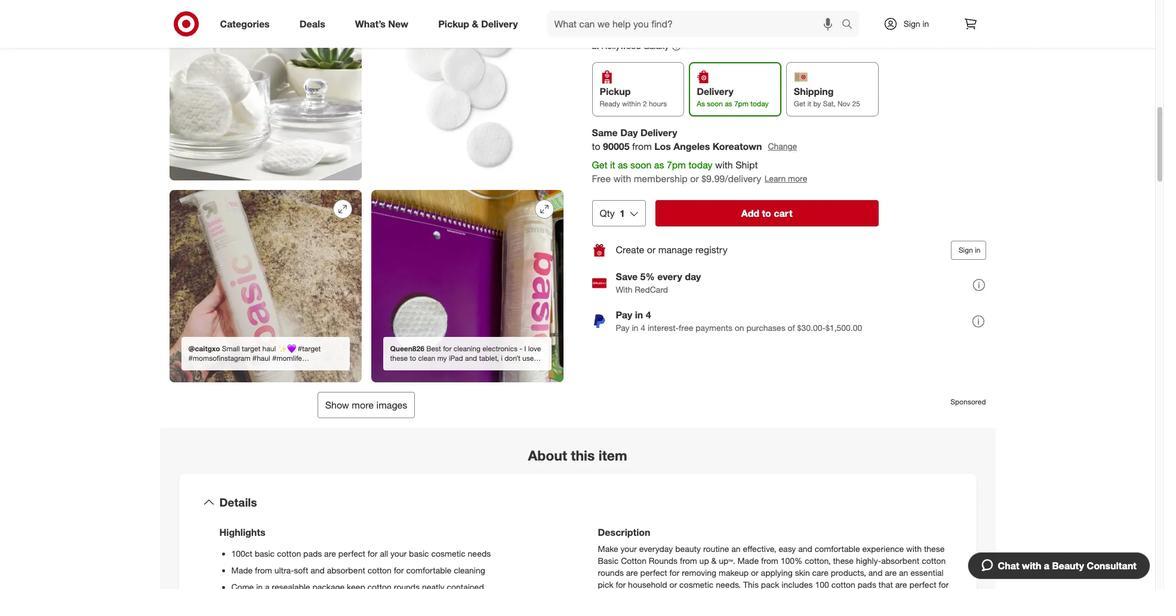 Task type: describe. For each thing, give the bounding box(es) containing it.
get inside shipping get it by sat, nov 25
[[794, 99, 806, 108]]

pickup ready within 2 hours
[[600, 85, 667, 108]]

basic cotton rounds nail polish and makeup remover pads - 100ct - up &#38; up&#8482;, 4 of 10 image
[[371, 0, 564, 181]]

qty
[[600, 207, 615, 219]]

that
[[879, 579, 894, 589]]

pickup for &
[[439, 18, 470, 30]]

search
[[837, 19, 865, 31]]

it inside get it as soon as 7pm today with shipt free with membership or $9.99/delivery learn more
[[611, 159, 616, 171]]

at
[[592, 40, 599, 51]]

purchases
[[747, 322, 786, 333]]

0 horizontal spatial and
[[311, 565, 325, 575]]

shipping
[[794, 85, 834, 97]]

0 horizontal spatial sign
[[904, 19, 921, 29]]

galaxy
[[644, 40, 669, 51]]

description
[[598, 526, 651, 538]]

pick
[[598, 579, 614, 589]]

a
[[1045, 560, 1050, 572]]

make
[[598, 544, 619, 554]]

chat
[[999, 560, 1020, 572]]

same
[[592, 126, 618, 138]]

3 questions link
[[681, 3, 732, 17]]

1 vertical spatial comfortable
[[406, 565, 452, 575]]

as inside delivery as soon as 7pm today
[[725, 99, 733, 108]]

3 questions
[[687, 4, 732, 14]]

more inside button
[[352, 399, 374, 411]]

categories link
[[210, 11, 285, 37]]

everyday
[[640, 544, 673, 554]]

membership
[[634, 172, 688, 184]]

to 90005
[[592, 140, 630, 152]]

it inside shipping get it by sat, nov 25
[[808, 99, 812, 108]]

9502
[[648, 4, 667, 15]]

made from ultra-soft and absorbent cotton for comfortable cleaning
[[231, 565, 486, 575]]

0 vertical spatial sign in
[[904, 19, 930, 29]]

pack
[[762, 579, 780, 589]]

cotton down all
[[368, 565, 392, 575]]

registry
[[696, 244, 728, 255]]

with
[[616, 284, 633, 294]]

1 vertical spatial these
[[834, 555, 854, 566]]

save
[[616, 270, 638, 282]]

day
[[685, 270, 702, 282]]

show more images button
[[318, 392, 415, 418]]

0 horizontal spatial made
[[231, 565, 253, 575]]

2
[[643, 99, 647, 108]]

your inside description make your everyday beauty routine an effective, easy and comfortable experience with these basic cotton rounds from up & up™. made from 100% cotton, these highly-absorbent cotton rounds are perfect for removing makeup or applying skin care products, and are an essential pick for household or cosmetic needs. this pack includes 100 cotton pads that are perfect
[[621, 544, 637, 554]]

cotton up ultra- on the left of page
[[277, 548, 301, 558]]

sat,
[[824, 99, 836, 108]]

0 vertical spatial these
[[925, 544, 945, 554]]

$9.99/delivery
[[702, 172, 762, 184]]

from down beauty
[[680, 555, 698, 566]]

1 basic from the left
[[255, 548, 275, 558]]

from down same day delivery
[[633, 140, 652, 152]]

qty 1
[[600, 207, 625, 219]]

delivery inside delivery as soon as 7pm today
[[697, 85, 734, 97]]

learn more button
[[765, 172, 808, 185]]

chat with a beauty consultant button
[[968, 552, 1151, 579]]

2 pay from the top
[[616, 322, 630, 333]]

0 horizontal spatial your
[[391, 548, 407, 558]]

angeles
[[674, 140, 711, 152]]

from left ultra- on the left of page
[[255, 565, 272, 575]]

0 vertical spatial &
[[472, 18, 479, 30]]

for down the rounds
[[670, 567, 680, 578]]

skin
[[796, 567, 810, 578]]

soon inside delivery as soon as 7pm today
[[707, 99, 723, 108]]

change
[[769, 141, 798, 151]]

to inside add to cart button
[[763, 207, 772, 219]]

image gallery element
[[169, 0, 564, 418]]

small target haul ✨💜 #target #momsofinstagram #haul #momlife #motherhood #shopping #chocolate #energydrink #momcontent
[[188, 344, 321, 382]]

deals link
[[290, 11, 340, 37]]

delivery as soon as 7pm today
[[697, 85, 769, 108]]

& inside description make your everyday beauty routine an effective, easy and comfortable experience with these basic cotton rounds from up & up™. made from 100% cotton, these highly-absorbent cotton rounds are perfect for removing makeup or applying skin care products, and are an essential pick for household or cosmetic needs. this pack includes 100 cotton pads that are perfect
[[712, 555, 717, 566]]

about
[[528, 447, 568, 464]]

save 5% every day with redcard
[[616, 270, 702, 294]]

images
[[377, 399, 408, 411]]

essential
[[911, 567, 944, 578]]

beauty
[[1053, 560, 1085, 572]]

2 vertical spatial perfect
[[910, 579, 937, 589]]

photo from queen826, 6 of 11 image
[[371, 190, 564, 382]]

removing
[[682, 567, 717, 578]]

on
[[735, 322, 745, 333]]

1 horizontal spatial as
[[655, 159, 665, 171]]

experience
[[863, 544, 905, 554]]

of
[[788, 322, 796, 333]]

create or manage registry
[[616, 244, 728, 255]]

are up made from ultra-soft and absorbent cotton for comfortable cleaning at the left
[[324, 548, 336, 558]]

made inside description make your everyday beauty routine an effective, easy and comfortable experience with these basic cotton rounds from up & up™. made from 100% cotton, these highly-absorbent cotton rounds are perfect for removing makeup or applying skin care products, and are an essential pick for household or cosmetic needs. this pack includes 100 cotton pads that are perfect
[[738, 555, 759, 566]]

cleaning
[[454, 565, 486, 575]]

comfortable inside description make your everyday beauty routine an effective, easy and comfortable experience with these basic cotton rounds from up & up™. made from 100% cotton, these highly-absorbent cotton rounds are perfect for removing makeup or applying skin care products, and are an essential pick for household or cosmetic needs. this pack includes 100 cotton pads that are perfect
[[815, 544, 861, 554]]

What can we help you find? suggestions appear below search field
[[548, 11, 845, 37]]

5%
[[641, 270, 655, 282]]

from los angeles koreatown
[[633, 140, 763, 152]]

ultra-
[[275, 565, 294, 575]]

queen826
[[390, 344, 425, 353]]

delivery for same day delivery
[[641, 126, 678, 138]]

1 vertical spatial an
[[900, 567, 909, 578]]

or right create at the top right
[[647, 244, 656, 255]]

in inside button
[[976, 245, 981, 254]]

cart
[[774, 207, 793, 219]]

#target
[[298, 344, 321, 353]]

makeup
[[719, 567, 749, 578]]

search button
[[837, 11, 865, 39]]

rounds
[[649, 555, 678, 566]]

0 vertical spatial 4
[[646, 309, 652, 321]]

with inside description make your everyday beauty routine an effective, easy and comfortable experience with these basic cotton rounds from up & up™. made from 100% cotton, these highly-absorbent cotton rounds are perfect for removing makeup or applying skin care products, and are an essential pick for household or cosmetic needs. this pack includes 100 cotton pads that are perfect
[[907, 544, 922, 554]]

or inside get it as soon as 7pm today with shipt free with membership or $9.99/delivery learn more
[[691, 172, 699, 184]]

1 horizontal spatial perfect
[[641, 567, 668, 578]]

payments
[[696, 322, 733, 333]]

description make your everyday beauty routine an effective, easy and comfortable experience with these basic cotton rounds from up & up™. made from 100% cotton, these highly-absorbent cotton rounds are perfect for removing makeup or applying skin care products, and are an essential pick for household or cosmetic needs. this pack includes 100 cotton pads that are perfect 
[[598, 526, 949, 589]]

hours
[[649, 99, 667, 108]]

with right free
[[614, 172, 632, 184]]

sign in inside button
[[959, 245, 981, 254]]

#haul
[[253, 354, 270, 363]]

needs
[[468, 548, 491, 558]]

show more images
[[325, 399, 408, 411]]

cotton
[[621, 555, 647, 566]]

cotton down products,
[[832, 579, 856, 589]]

absorbent inside description make your everyday beauty routine an effective, easy and comfortable experience with these basic cotton rounds from up & up™. made from 100% cotton, these highly-absorbent cotton rounds are perfect for removing makeup or applying skin care products, and are an essential pick for household or cosmetic needs. this pack includes 100 cotton pads that are perfect
[[882, 555, 920, 566]]

free
[[592, 172, 611, 184]]

up
[[700, 555, 710, 566]]

haul
[[263, 344, 276, 353]]

applying
[[761, 567, 793, 578]]

1 vertical spatial 4
[[641, 322, 646, 333]]

day
[[621, 126, 638, 138]]

what's new
[[355, 18, 409, 30]]

interest-
[[648, 322, 679, 333]]

as
[[697, 99, 706, 108]]

show
[[325, 399, 349, 411]]



Task type: locate. For each thing, give the bounding box(es) containing it.
0 vertical spatial an
[[732, 544, 741, 554]]

0 vertical spatial pads
[[304, 548, 322, 558]]

pickup right "new"
[[439, 18, 470, 30]]

0 vertical spatial 7pm
[[735, 99, 749, 108]]

1 horizontal spatial made
[[738, 555, 759, 566]]

an up up™.
[[732, 544, 741, 554]]

today inside delivery as soon as 7pm today
[[751, 99, 769, 108]]

perfect up household
[[641, 567, 668, 578]]

pads up the soft
[[304, 548, 322, 558]]

soon right as
[[707, 99, 723, 108]]

0 vertical spatial sign
[[904, 19, 921, 29]]

with inside button
[[1023, 560, 1042, 572]]

today
[[751, 99, 769, 108], [689, 159, 713, 171]]

7pm up 'membership'
[[667, 159, 686, 171]]

it left by on the right of the page
[[808, 99, 812, 108]]

0 horizontal spatial absorbent
[[327, 565, 366, 575]]

change button
[[768, 140, 798, 153]]

1 vertical spatial to
[[763, 207, 772, 219]]

and down "highly-"
[[869, 567, 883, 578]]

are right that
[[896, 579, 908, 589]]

1 vertical spatial cosmetic
[[680, 579, 714, 589]]

3
[[687, 4, 691, 14]]

delivery for pickup & delivery
[[481, 18, 518, 30]]

1 horizontal spatial more
[[789, 173, 808, 183]]

your right all
[[391, 548, 407, 558]]

0 horizontal spatial these
[[834, 555, 854, 566]]

perfect up made from ultra-soft and absorbent cotton for comfortable cleaning at the left
[[339, 548, 366, 558]]

0 horizontal spatial to
[[592, 140, 601, 152]]

#energydrink
[[188, 373, 231, 382]]

1 horizontal spatial basic
[[409, 548, 429, 558]]

1 vertical spatial pads
[[858, 579, 877, 589]]

0 horizontal spatial it
[[611, 159, 616, 171]]

today up koreatown
[[751, 99, 769, 108]]

learn
[[765, 173, 786, 183]]

0 vertical spatial soon
[[707, 99, 723, 108]]

1
[[620, 207, 625, 219]]

pads inside description make your everyday beauty routine an effective, easy and comfortable experience with these basic cotton rounds from up & up™. made from 100% cotton, these highly-absorbent cotton rounds are perfect for removing makeup or applying skin care products, and are an essential pick for household or cosmetic needs. this pack includes 100 cotton pads that are perfect
[[858, 579, 877, 589]]

all
[[380, 548, 388, 558]]

to right add
[[763, 207, 772, 219]]

4
[[646, 309, 652, 321], [641, 322, 646, 333]]

your
[[621, 544, 637, 554], [391, 548, 407, 558]]

as down the 90005
[[618, 159, 628, 171]]

highlights
[[220, 526, 266, 538]]

0 horizontal spatial cosmetic
[[432, 548, 466, 558]]

0 vertical spatial to
[[592, 140, 601, 152]]

4 left interest-
[[641, 322, 646, 333]]

1 horizontal spatial your
[[621, 544, 637, 554]]

photo from @caitgxo, 5 of 11 image
[[169, 190, 362, 382]]

and
[[799, 544, 813, 554], [311, 565, 325, 575], [869, 567, 883, 578]]

pay in 4 pay in 4 interest-free payments on purchases of $30.00-$1,500.00
[[616, 309, 863, 333]]

by
[[814, 99, 822, 108]]

your up cotton
[[621, 544, 637, 554]]

sponsored
[[951, 397, 987, 406]]

get it as soon as 7pm today with shipt free with membership or $9.99/delivery learn more
[[592, 159, 808, 184]]

1 vertical spatial get
[[592, 159, 608, 171]]

1 horizontal spatial today
[[751, 99, 769, 108]]

highly-
[[857, 555, 882, 566]]

0 horizontal spatial an
[[732, 544, 741, 554]]

0 vertical spatial more
[[789, 173, 808, 183]]

1 horizontal spatial pads
[[858, 579, 877, 589]]

pads left that
[[858, 579, 877, 589]]

today inside get it as soon as 7pm today with shipt free with membership or $9.99/delivery learn more
[[689, 159, 713, 171]]

1 horizontal spatial and
[[799, 544, 813, 554]]

about this item
[[528, 447, 628, 464]]

cosmetic down removing
[[680, 579, 714, 589]]

this
[[744, 579, 759, 589]]

absorbent down experience
[[882, 555, 920, 566]]

beauty
[[676, 544, 701, 554]]

1 horizontal spatial these
[[925, 544, 945, 554]]

or down from los angeles koreatown
[[691, 172, 699, 184]]

7pm inside get it as soon as 7pm today with shipt free with membership or $9.99/delivery learn more
[[667, 159, 686, 171]]

7pm right as
[[735, 99, 749, 108]]

pads
[[304, 548, 322, 558], [858, 579, 877, 589]]

it up free
[[611, 159, 616, 171]]

soon
[[707, 99, 723, 108], [631, 159, 652, 171]]

today down from los angeles koreatown
[[689, 159, 713, 171]]

effective,
[[743, 544, 777, 554]]

2 horizontal spatial as
[[725, 99, 733, 108]]

are down cotton
[[627, 567, 638, 578]]

these up products,
[[834, 555, 854, 566]]

or up this
[[752, 567, 759, 578]]

1 horizontal spatial an
[[900, 567, 909, 578]]

and up cotton,
[[799, 544, 813, 554]]

cosmetic up cleaning
[[432, 548, 466, 558]]

new
[[389, 18, 409, 30]]

1 vertical spatial sign
[[959, 245, 974, 254]]

1 horizontal spatial delivery
[[641, 126, 678, 138]]

as up 'membership'
[[655, 159, 665, 171]]

or right household
[[670, 579, 678, 589]]

details button
[[188, 483, 968, 521]]

cotton up essential
[[922, 555, 947, 566]]

basic right 100ct at the left
[[255, 548, 275, 558]]

1 horizontal spatial sign
[[959, 245, 974, 254]]

0 horizontal spatial perfect
[[339, 548, 366, 558]]

1 vertical spatial &
[[712, 555, 717, 566]]

target
[[242, 344, 261, 353]]

2 basic from the left
[[409, 548, 429, 558]]

with up essential
[[907, 544, 922, 554]]

categories
[[220, 18, 270, 30]]

0 vertical spatial cosmetic
[[432, 548, 466, 558]]

perfect down essential
[[910, 579, 937, 589]]

and right the soft
[[311, 565, 325, 575]]

pickup inside pickup ready within 2 hours
[[600, 85, 631, 97]]

rounds
[[598, 567, 624, 578]]

2 horizontal spatial perfect
[[910, 579, 937, 589]]

with
[[716, 159, 733, 171], [614, 172, 632, 184], [907, 544, 922, 554], [1023, 560, 1042, 572]]

chat with a beauty consultant
[[999, 560, 1137, 572]]

4 up interest-
[[646, 309, 652, 321]]

1 vertical spatial today
[[689, 159, 713, 171]]

0 horizontal spatial delivery
[[481, 18, 518, 30]]

or
[[691, 172, 699, 184], [647, 244, 656, 255], [752, 567, 759, 578], [670, 579, 678, 589]]

1 horizontal spatial absorbent
[[882, 555, 920, 566]]

to down same at the right top of the page
[[592, 140, 601, 152]]

0 vertical spatial today
[[751, 99, 769, 108]]

1 vertical spatial perfect
[[641, 567, 668, 578]]

small
[[222, 344, 240, 353]]

get inside get it as soon as 7pm today with shipt free with membership or $9.99/delivery learn more
[[592, 159, 608, 171]]

comfortable up cotton,
[[815, 544, 861, 554]]

these up essential
[[925, 544, 945, 554]]

comfortable
[[815, 544, 861, 554], [406, 565, 452, 575]]

are up that
[[886, 567, 897, 578]]

comfortable left cleaning
[[406, 565, 452, 575]]

absorbent down 100ct basic cotton pads are perfect for all your basic cosmetic needs on the left bottom of page
[[327, 565, 366, 575]]

sign
[[904, 19, 921, 29], [959, 245, 974, 254]]

0 horizontal spatial today
[[689, 159, 713, 171]]

1 pay from the top
[[616, 309, 633, 321]]

0 horizontal spatial 7pm
[[667, 159, 686, 171]]

1 horizontal spatial sign in
[[959, 245, 981, 254]]

for left all
[[368, 548, 378, 558]]

pickup
[[439, 18, 470, 30], [600, 85, 631, 97]]

2 horizontal spatial and
[[869, 567, 883, 578]]

0 horizontal spatial basic
[[255, 548, 275, 558]]

0 vertical spatial pickup
[[439, 18, 470, 30]]

get left by on the right of the page
[[794, 99, 806, 108]]

1 vertical spatial pay
[[616, 322, 630, 333]]

pickup & delivery link
[[428, 11, 533, 37]]

soft
[[294, 565, 308, 575]]

as right as
[[725, 99, 733, 108]]

0 horizontal spatial as
[[618, 159, 628, 171]]

0 horizontal spatial &
[[472, 18, 479, 30]]

consultant
[[1088, 560, 1137, 572]]

0 vertical spatial perfect
[[339, 548, 366, 558]]

7pm
[[735, 99, 749, 108], [667, 159, 686, 171]]

1 horizontal spatial soon
[[707, 99, 723, 108]]

with up $9.99/delivery on the top right
[[716, 159, 733, 171]]

with left a
[[1023, 560, 1042, 572]]

includes
[[782, 579, 813, 589]]

1 horizontal spatial cosmetic
[[680, 579, 714, 589]]

1 vertical spatial delivery
[[697, 85, 734, 97]]

made down effective,
[[738, 555, 759, 566]]

basic cotton rounds nail polish and makeup remover pads - 100ct - up &#38; up&#8482;, 3 of 10 image
[[169, 0, 362, 181]]

9502 link
[[592, 3, 679, 18]]

1 horizontal spatial 7pm
[[735, 99, 749, 108]]

1 vertical spatial it
[[611, 159, 616, 171]]

cosmetic inside description make your everyday beauty routine an effective, easy and comfortable experience with these basic cotton rounds from up & up™. made from 100% cotton, these highly-absorbent cotton rounds are perfect for removing makeup or applying skin care products, and are an essential pick for household or cosmetic needs. this pack includes 100 cotton pads that are perfect
[[680, 579, 714, 589]]

ready
[[600, 99, 621, 108]]

get up free
[[592, 159, 608, 171]]

same day delivery
[[592, 126, 678, 138]]

for down 100ct basic cotton pads are perfect for all your basic cosmetic needs on the left bottom of page
[[394, 565, 404, 575]]

0 horizontal spatial pads
[[304, 548, 322, 558]]

made down 100ct at the left
[[231, 565, 253, 575]]

0 horizontal spatial soon
[[631, 159, 652, 171]]

1 horizontal spatial it
[[808, 99, 812, 108]]

1 horizontal spatial to
[[763, 207, 772, 219]]

2 horizontal spatial delivery
[[697, 85, 734, 97]]

#momsofinstagram
[[188, 354, 251, 363]]

perfect
[[339, 548, 366, 558], [641, 567, 668, 578], [910, 579, 937, 589]]

details
[[220, 495, 257, 509]]

from up applying
[[762, 555, 779, 566]]

0 horizontal spatial get
[[592, 159, 608, 171]]

more right show
[[352, 399, 374, 411]]

care
[[813, 567, 829, 578]]

100ct basic cotton pads are perfect for all your basic cosmetic needs
[[231, 548, 491, 558]]

for
[[368, 548, 378, 558], [394, 565, 404, 575], [670, 567, 680, 578], [616, 579, 626, 589]]

add
[[742, 207, 760, 219]]

1 horizontal spatial &
[[712, 555, 717, 566]]

0 vertical spatial delivery
[[481, 18, 518, 30]]

1 vertical spatial soon
[[631, 159, 652, 171]]

add to cart button
[[656, 200, 879, 226]]

as
[[725, 99, 733, 108], [618, 159, 628, 171], [655, 159, 665, 171]]

add to cart
[[742, 207, 793, 219]]

1 horizontal spatial pickup
[[600, 85, 631, 97]]

made
[[738, 555, 759, 566], [231, 565, 253, 575]]

1 horizontal spatial get
[[794, 99, 806, 108]]

#chocolate
[[271, 363, 307, 372]]

#motherhood
[[188, 363, 232, 372]]

redcard
[[635, 284, 669, 294]]

@caitgxo
[[188, 344, 220, 353]]

soon inside get it as soon as 7pm today with shipt free with membership or $9.99/delivery learn more
[[631, 159, 652, 171]]

basic right all
[[409, 548, 429, 558]]

manage
[[659, 244, 693, 255]]

2 vertical spatial delivery
[[641, 126, 678, 138]]

0 vertical spatial get
[[794, 99, 806, 108]]

0 vertical spatial it
[[808, 99, 812, 108]]

0 vertical spatial comfortable
[[815, 544, 861, 554]]

0 horizontal spatial more
[[352, 399, 374, 411]]

pickup for ready
[[600, 85, 631, 97]]

sign inside button
[[959, 245, 974, 254]]

1 vertical spatial pickup
[[600, 85, 631, 97]]

sign in link
[[874, 11, 948, 37]]

for right pick
[[616, 579, 626, 589]]

basic
[[255, 548, 275, 558], [409, 548, 429, 558]]

within
[[623, 99, 641, 108]]

0 vertical spatial pay
[[616, 309, 633, 321]]

more inside get it as soon as 7pm today with shipt free with membership or $9.99/delivery learn more
[[789, 173, 808, 183]]

0 horizontal spatial sign in
[[904, 19, 930, 29]]

free
[[679, 322, 694, 333]]

sign in button
[[952, 240, 987, 259]]

pickup inside "pickup & delivery" link
[[439, 18, 470, 30]]

cotton,
[[805, 555, 831, 566]]

0 horizontal spatial comfortable
[[406, 565, 452, 575]]

1 vertical spatial 7pm
[[667, 159, 686, 171]]

0 horizontal spatial pickup
[[439, 18, 470, 30]]

soon up 'membership'
[[631, 159, 652, 171]]

pickup up ready
[[600, 85, 631, 97]]

7pm inside delivery as soon as 7pm today
[[735, 99, 749, 108]]

1 horizontal spatial comfortable
[[815, 544, 861, 554]]

$1,500.00
[[826, 322, 863, 333]]

1 vertical spatial sign in
[[959, 245, 981, 254]]

25
[[853, 99, 861, 108]]

an left essential
[[900, 567, 909, 578]]

1 vertical spatial more
[[352, 399, 374, 411]]

more right the learn
[[789, 173, 808, 183]]

shipping get it by sat, nov 25
[[794, 85, 861, 108]]

100%
[[781, 555, 803, 566]]



Task type: vqa. For each thing, say whether or not it's contained in the screenshot.
the Weekly in the right of the page
no



